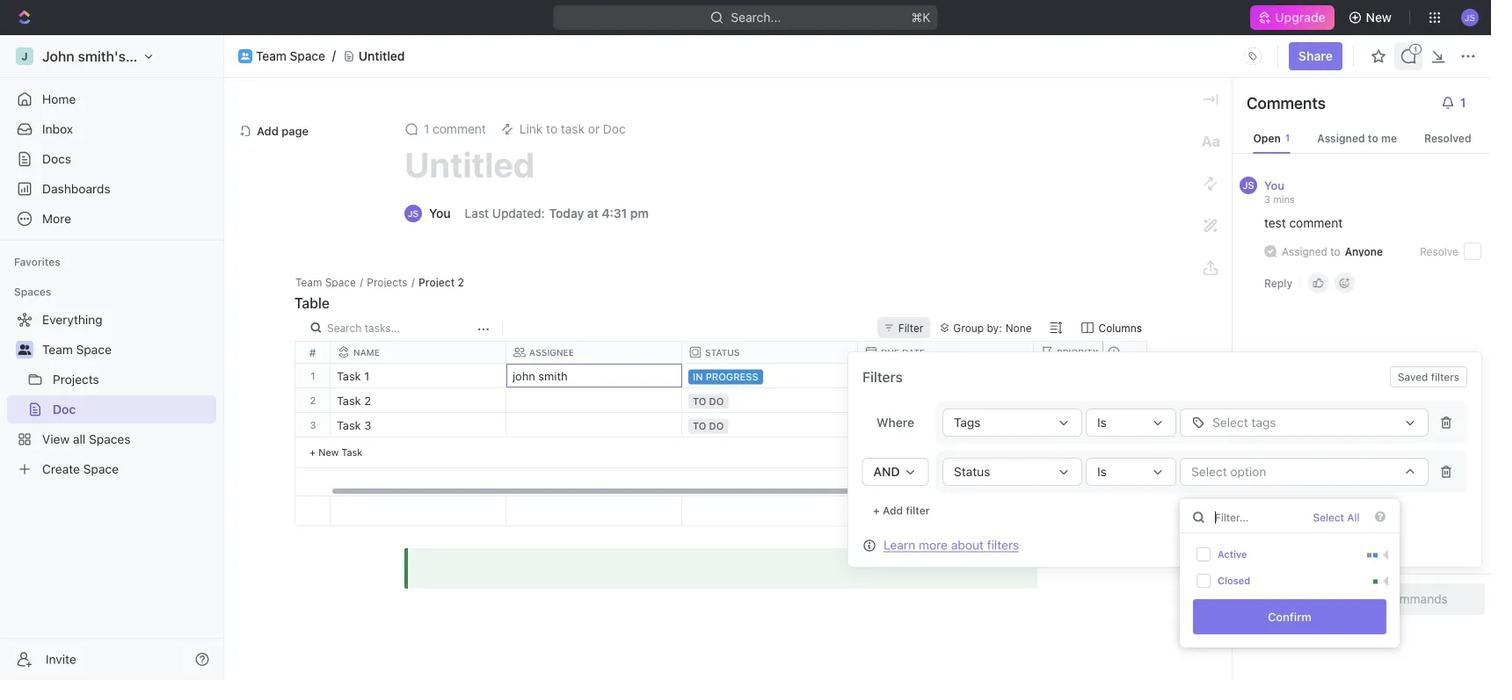 Task type: describe. For each thing, give the bounding box(es) containing it.
in progress
[[693, 372, 759, 383]]

me
[[1382, 132, 1398, 144]]

to do cell for task 2
[[682, 389, 858, 412]]

all
[[1348, 512, 1360, 524]]

reply
[[1265, 277, 1293, 289]]

select all
[[1313, 512, 1360, 524]]

4:31
[[602, 206, 627, 221]]

press space to select this row. row containing task 2
[[331, 389, 1210, 416]]

user group image inside sidebar navigation
[[18, 345, 31, 355]]

test
[[1265, 216, 1286, 230]]

docs link
[[7, 145, 216, 173]]

closed
[[1218, 576, 1251, 587]]

saved filters
[[1398, 371, 1460, 383]]

about
[[951, 538, 984, 553]]

favorites
[[14, 256, 60, 268]]

upgrade
[[1276, 10, 1326, 25]]

filter button
[[878, 318, 931, 339]]

search
[[327, 322, 362, 334]]

set priority element for 2
[[1032, 390, 1058, 416]]

john smith
[[513, 370, 568, 383]]

0 horizontal spatial add
[[257, 124, 279, 138]]

0 vertical spatial filters
[[1432, 371, 1460, 383]]

task for task 2
[[337, 394, 361, 408]]

dashboards
[[42, 182, 110, 196]]

last
[[465, 206, 489, 221]]

0 vertical spatial untitled
[[359, 49, 405, 63]]

set priority element for 3
[[1032, 414, 1058, 441]]

home link
[[7, 85, 216, 113]]

assigned to me
[[1318, 132, 1398, 144]]

team for team space link related to user group image within the sidebar navigation
[[42, 343, 73, 357]]

assigned for assigned to
[[1282, 245, 1328, 258]]

search tasks...
[[327, 322, 400, 334]]

row group containing task 1
[[331, 364, 1210, 496]]

3 for task 3
[[364, 419, 371, 432]]

page
[[282, 124, 309, 138]]

press space to select this row. row containing task 3
[[331, 413, 1210, 441]]

team space link for the top user group image
[[256, 49, 325, 64]]

more
[[919, 538, 948, 553]]

0 vertical spatial user group image
[[241, 53, 250, 60]]

3 for you 3 mins
[[1265, 193, 1271, 205]]

team space for user group image within the sidebar navigation
[[42, 343, 112, 357]]

3 row group from the left
[[1103, 364, 1147, 469]]

test comment
[[1265, 216, 1343, 230]]

+
[[873, 505, 880, 517]]

task for task 1
[[337, 370, 361, 383]]

Filter... text field
[[1193, 503, 1303, 524]]

space for team space link related to user group image within the sidebar navigation
[[76, 343, 112, 357]]

learn
[[884, 538, 916, 553]]

row group containing 1 2 3
[[296, 364, 331, 469]]

learn more about filters link
[[884, 538, 1019, 553]]

do for 3
[[709, 421, 724, 432]]

updated:
[[492, 206, 545, 221]]

resolve
[[1420, 245, 1459, 258]]

select for select all
[[1313, 512, 1345, 524]]

smith
[[539, 370, 568, 383]]

new for new
[[1366, 10, 1392, 25]]

task down "task 3"
[[342, 447, 363, 458]]

grid containing task 1
[[296, 342, 1210, 527]]

share
[[1299, 49, 1333, 63]]

option
[[1231, 465, 1267, 479]]

resolved
[[1425, 132, 1472, 144]]

task 1
[[337, 370, 370, 383]]

1 horizontal spatial 1
[[364, 370, 370, 383]]

1 for 1 comment
[[424, 122, 430, 136]]

team inside team space / projects / project 2 table
[[296, 276, 322, 288]]

you 3 mins
[[1265, 179, 1295, 205]]

1 / from the left
[[360, 276, 363, 288]]

new for new task
[[319, 447, 339, 458]]

assigned for assigned to me
[[1318, 132, 1366, 144]]

docs
[[42, 152, 71, 166]]

space inside team space / projects / project 2 table
[[325, 276, 356, 288]]

assigned to
[[1282, 245, 1341, 258]]

where
[[877, 416, 915, 430]]

select option
[[1192, 465, 1267, 479]]

1 2 3
[[310, 370, 316, 431]]

dashboards link
[[7, 175, 216, 203]]

2 for task 2
[[364, 394, 371, 408]]

1 for 1 2 3
[[311, 370, 315, 382]]

project
[[419, 276, 455, 288]]

task 3
[[337, 419, 371, 432]]

2 / from the left
[[412, 276, 415, 288]]



Task type: locate. For each thing, give the bounding box(es) containing it.
0 horizontal spatial 1
[[311, 370, 315, 382]]

1 horizontal spatial 2
[[364, 394, 371, 408]]

task
[[337, 370, 361, 383], [337, 394, 361, 408], [337, 419, 361, 432], [342, 447, 363, 458]]

1 horizontal spatial filters
[[1432, 371, 1460, 383]]

assigned down test comment
[[1282, 245, 1328, 258]]

2 row group from the left
[[331, 364, 1210, 496]]

0 horizontal spatial comment
[[433, 122, 486, 136]]

1 vertical spatial untitled
[[405, 144, 535, 185]]

0 vertical spatial comment
[[433, 122, 486, 136]]

team space down spaces
[[42, 343, 112, 357]]

press space to select this row. row
[[296, 364, 331, 389], [331, 364, 1210, 389], [296, 389, 331, 413], [331, 389, 1210, 416], [296, 413, 331, 438], [331, 413, 1210, 441], [331, 497, 1210, 527]]

task down task 2
[[337, 419, 361, 432]]

new button
[[1342, 4, 1403, 32]]

1 horizontal spatial team space link
[[256, 49, 325, 64]]

comment up assigned to
[[1290, 216, 1343, 230]]

1 horizontal spatial 3
[[364, 419, 371, 432]]

/ left projects at top
[[360, 276, 363, 288]]

team up table
[[296, 276, 322, 288]]

1 set priority element from the top
[[1032, 390, 1058, 416]]

you
[[1265, 179, 1285, 192]]

row
[[331, 342, 1210, 364]]

1 horizontal spatial team space
[[256, 49, 325, 63]]

1 to do from the top
[[693, 396, 724, 408]]

2 vertical spatial space
[[76, 343, 112, 357]]

2 do from the top
[[709, 421, 724, 432]]

do for 2
[[709, 396, 724, 408]]

last updated: today at 4:31 pm
[[465, 206, 649, 221]]

press space to select this row. row containing 1
[[296, 364, 331, 389]]

john
[[513, 370, 535, 383]]

home
[[42, 92, 76, 106]]

to do cell
[[682, 389, 858, 412], [682, 413, 858, 437]]

john smith cell
[[507, 364, 682, 388]]

2 horizontal spatial 2
[[458, 276, 464, 288]]

1 horizontal spatial add
[[883, 505, 903, 517]]

2 left task 2
[[310, 395, 316, 406]]

row inside grid
[[331, 342, 1210, 364]]

team space inside sidebar navigation
[[42, 343, 112, 357]]

1 comment
[[424, 122, 486, 136]]

1 vertical spatial add
[[883, 505, 903, 517]]

task for task 3
[[337, 419, 361, 432]]

filters
[[1432, 371, 1460, 383], [987, 538, 1019, 553]]

0 horizontal spatial team
[[42, 343, 73, 357]]

1
[[424, 122, 430, 136], [364, 370, 370, 383], [311, 370, 315, 382]]

press space to select this row. row containing 3
[[296, 413, 331, 438]]

select all link
[[1313, 512, 1360, 524]]

3 down task 2
[[364, 419, 371, 432]]

0 vertical spatial space
[[290, 49, 325, 63]]

team space up page
[[256, 49, 325, 63]]

2 up "task 3"
[[364, 394, 371, 408]]

1 vertical spatial team space
[[42, 343, 112, 357]]

0 vertical spatial team space
[[256, 49, 325, 63]]

0 horizontal spatial 3
[[310, 420, 316, 431]]

1 to do cell from the top
[[682, 389, 858, 412]]

2 inside the 1 2 3
[[310, 395, 316, 406]]

team space link for user group image within the sidebar navigation
[[42, 336, 213, 364]]

1 vertical spatial new
[[319, 447, 339, 458]]

0 vertical spatial select
[[1192, 465, 1228, 479]]

comment for 1 comment
[[433, 122, 486, 136]]

1 horizontal spatial select
[[1313, 512, 1345, 524]]

0 horizontal spatial select
[[1192, 465, 1228, 479]]

3 left "task 3"
[[310, 420, 316, 431]]

new task
[[319, 447, 363, 458]]

filter
[[899, 322, 924, 334]]

1 horizontal spatial comment
[[1290, 216, 1343, 230]]

pm
[[631, 206, 649, 221]]

press space to select this row. row containing task 1
[[331, 364, 1210, 389]]

to do for task 2
[[693, 396, 724, 408]]

0 horizontal spatial /
[[360, 276, 363, 288]]

0 horizontal spatial team space link
[[42, 336, 213, 364]]

1 vertical spatial comment
[[1290, 216, 1343, 230]]

2 to do cell from the top
[[682, 413, 858, 437]]

search...
[[731, 10, 781, 25]]

confirm
[[1268, 611, 1312, 624]]

favorites button
[[7, 252, 68, 273]]

press space to select this row. row containing 2
[[296, 389, 331, 413]]

/
[[360, 276, 363, 288], [412, 276, 415, 288]]

filter
[[906, 505, 930, 517]]

upgrade link
[[1251, 5, 1335, 30]]

add page
[[257, 124, 309, 138]]

row group
[[296, 364, 331, 469], [331, 364, 1210, 496], [1103, 364, 1147, 469]]

2 right the project
[[458, 276, 464, 288]]

select option button
[[1180, 458, 1429, 486]]

projects
[[367, 276, 408, 288]]

2 to do from the top
[[693, 421, 724, 432]]

inbox
[[42, 122, 73, 136]]

#
[[309, 347, 316, 359]]

team for the top user group image team space link
[[256, 49, 287, 63]]

0 vertical spatial do
[[709, 396, 724, 408]]

team space for the top user group image
[[256, 49, 325, 63]]

1 vertical spatial team
[[296, 276, 322, 288]]

2 horizontal spatial team
[[296, 276, 322, 288]]

0 horizontal spatial user group image
[[18, 345, 31, 355]]

team space link
[[256, 49, 325, 64], [42, 336, 213, 364]]

open
[[1254, 132, 1281, 144]]

Search tasks... text field
[[327, 316, 473, 340]]

to
[[1368, 132, 1379, 144], [1331, 245, 1341, 258], [693, 396, 707, 408], [693, 421, 707, 432]]

add left page
[[257, 124, 279, 138]]

new inside button
[[1366, 10, 1392, 25]]

2 vertical spatial team
[[42, 343, 73, 357]]

untitled
[[359, 49, 405, 63], [405, 144, 535, 185]]

tasks...
[[365, 322, 400, 334]]

1 vertical spatial to do cell
[[682, 413, 858, 437]]

filters right saved
[[1432, 371, 1460, 383]]

2 horizontal spatial 3
[[1265, 193, 1271, 205]]

team
[[256, 49, 287, 63], [296, 276, 322, 288], [42, 343, 73, 357]]

task 2
[[337, 394, 371, 408]]

filters right about
[[987, 538, 1019, 553]]

0 horizontal spatial filters
[[987, 538, 1019, 553]]

0 vertical spatial assigned
[[1318, 132, 1366, 144]]

to do cell for task 3
[[682, 413, 858, 437]]

3 inside you 3 mins
[[1265, 193, 1271, 205]]

1 vertical spatial assigned
[[1282, 245, 1328, 258]]

1 do from the top
[[709, 396, 724, 408]]

select left all
[[1313, 512, 1345, 524]]

comment
[[433, 122, 486, 136], [1290, 216, 1343, 230]]

1 horizontal spatial /
[[412, 276, 415, 288]]

mins
[[1274, 193, 1295, 205]]

space
[[290, 49, 325, 63], [325, 276, 356, 288], [76, 343, 112, 357]]

set priority element
[[1032, 390, 1058, 416], [1032, 414, 1058, 441]]

select
[[1192, 465, 1228, 479], [1313, 512, 1345, 524]]

team space / projects / project 2 table
[[295, 276, 464, 312]]

grid
[[296, 342, 1210, 527]]

+ add filter
[[873, 505, 930, 517]]

0 vertical spatial to do cell
[[682, 389, 858, 412]]

active
[[1218, 549, 1248, 561]]

table
[[295, 295, 330, 312]]

saved
[[1398, 371, 1429, 383]]

learn more about filters
[[884, 538, 1019, 553]]

set priority image
[[1032, 390, 1058, 416]]

1 vertical spatial space
[[325, 276, 356, 288]]

set priority image
[[1032, 414, 1058, 441]]

task up task 2
[[337, 370, 361, 383]]

new right the upgrade
[[1366, 10, 1392, 25]]

to do
[[693, 396, 724, 408], [693, 421, 724, 432]]

invite
[[46, 653, 76, 667]]

comment for test comment
[[1290, 216, 1343, 230]]

in progress cell
[[682, 364, 858, 388]]

team up add page
[[256, 49, 287, 63]]

sidebar navigation
[[0, 35, 224, 681]]

assigned left the me on the top of the page
[[1318, 132, 1366, 144]]

progress
[[706, 372, 759, 383]]

2
[[458, 276, 464, 288], [364, 394, 371, 408], [310, 395, 316, 406]]

1 vertical spatial team space link
[[42, 336, 213, 364]]

add right +
[[883, 505, 903, 517]]

js
[[1243, 180, 1255, 191]]

1 vertical spatial to do
[[693, 421, 724, 432]]

1 horizontal spatial team
[[256, 49, 287, 63]]

2 inside team space / projects / project 2 table
[[458, 276, 464, 288]]

space for the top user group image team space link
[[290, 49, 325, 63]]

team space
[[256, 49, 325, 63], [42, 343, 112, 357]]

1 horizontal spatial user group image
[[241, 53, 250, 60]]

0 horizontal spatial 2
[[310, 395, 316, 406]]

1 vertical spatial select
[[1313, 512, 1345, 524]]

2 set priority element from the top
[[1032, 414, 1058, 441]]

in
[[693, 372, 703, 383]]

1 vertical spatial user group image
[[18, 345, 31, 355]]

and
[[874, 465, 900, 479]]

today
[[549, 206, 584, 221]]

0 vertical spatial team space link
[[256, 49, 325, 64]]

2 horizontal spatial 1
[[424, 122, 430, 136]]

select inside dropdown button
[[1192, 465, 1228, 479]]

0 horizontal spatial new
[[319, 447, 339, 458]]

add
[[257, 124, 279, 138], [883, 505, 903, 517]]

1 row group from the left
[[296, 364, 331, 469]]

cell
[[858, 364, 1034, 388], [1034, 364, 1210, 388], [507, 389, 682, 412], [858, 389, 1034, 412], [507, 413, 682, 437], [858, 413, 1034, 437]]

3
[[1265, 193, 1271, 205], [364, 419, 371, 432], [310, 420, 316, 431]]

⌘k
[[912, 10, 931, 25]]

team inside sidebar navigation
[[42, 343, 73, 357]]

space inside sidebar navigation
[[76, 343, 112, 357]]

select left option
[[1192, 465, 1228, 479]]

0 vertical spatial new
[[1366, 10, 1392, 25]]

0 vertical spatial to do
[[693, 396, 724, 408]]

1 horizontal spatial new
[[1366, 10, 1392, 25]]

spaces
[[14, 286, 51, 298]]

task down task 1
[[337, 394, 361, 408]]

0 horizontal spatial team space
[[42, 343, 112, 357]]

at
[[587, 206, 599, 221]]

1 vertical spatial do
[[709, 421, 724, 432]]

new down "task 3"
[[319, 447, 339, 458]]

1 vertical spatial filters
[[987, 538, 1019, 553]]

team down spaces
[[42, 343, 73, 357]]

0 vertical spatial team
[[256, 49, 287, 63]]

/ left the project
[[412, 276, 415, 288]]

new
[[1366, 10, 1392, 25], [319, 447, 339, 458]]

inbox link
[[7, 115, 216, 143]]

select for select option
[[1192, 465, 1228, 479]]

3 down you
[[1265, 193, 1271, 205]]

to do for task 3
[[693, 421, 724, 432]]

2 for 1 2 3
[[310, 395, 316, 406]]

comments
[[1247, 93, 1326, 112]]

do
[[709, 396, 724, 408], [709, 421, 724, 432]]

1 inside the 1 2 3
[[311, 370, 315, 382]]

user group image
[[241, 53, 250, 60], [18, 345, 31, 355]]

0 vertical spatial add
[[257, 124, 279, 138]]

comment up last at left top
[[433, 122, 486, 136]]



Task type: vqa. For each thing, say whether or not it's contained in the screenshot.
tab list
no



